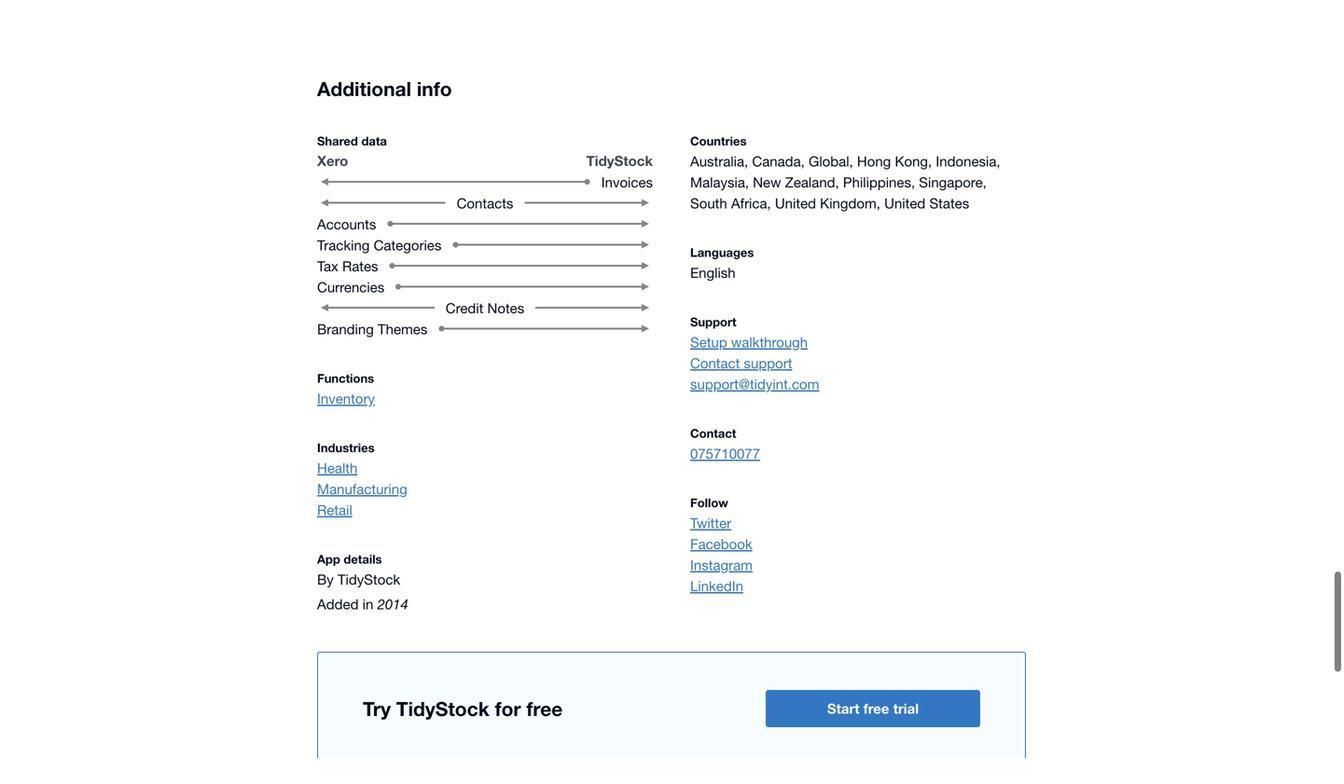 Task type: locate. For each thing, give the bounding box(es) containing it.
follow twitter facebook instagram linkedin
[[690, 490, 753, 588]]

canada,
[[752, 147, 805, 163]]

linkedin
[[690, 572, 743, 588]]

states
[[929, 189, 969, 205]]

setup
[[690, 328, 727, 344]]

categories
[[374, 231, 442, 247]]

currencies
[[317, 273, 385, 289]]

united down 'zealand,'
[[775, 189, 816, 205]]

health link
[[317, 452, 653, 473]]

support setup walkthrough contact support support@tidyint.com
[[690, 309, 819, 386]]

retail link
[[317, 494, 653, 515]]

1 vertical spatial tidystock
[[338, 566, 400, 582]]

facebook link
[[690, 528, 1026, 549]]

contact inside support setup walkthrough contact support support@tidyint.com
[[690, 349, 740, 365]]

contact
[[690, 349, 740, 365], [690, 420, 736, 435]]

credit notes
[[446, 294, 524, 310]]

linkedin link
[[690, 570, 1026, 591]]

kingdom,
[[820, 189, 881, 205]]

instagram
[[690, 551, 753, 567]]

shared
[[317, 128, 358, 142]]

zealand,
[[785, 168, 839, 184]]

start free trial
[[827, 695, 919, 711]]

details
[[344, 546, 382, 561]]

0 vertical spatial contact
[[690, 349, 740, 365]]

global,
[[809, 147, 853, 163]]

rates
[[342, 252, 378, 268]]

2 contact from the top
[[690, 420, 736, 435]]

english
[[690, 259, 736, 275]]

support
[[744, 349, 792, 365]]

tidystock down details
[[338, 566, 400, 582]]

support@tidyint.com link
[[690, 368, 1026, 389]]

1 horizontal spatial free
[[864, 695, 889, 711]]

branding themes
[[317, 315, 428, 331]]

contacts
[[457, 189, 513, 205]]

free
[[526, 691, 563, 715], [864, 695, 889, 711]]

tracking categories
[[317, 231, 442, 247]]

tidystock up invoices
[[586, 147, 653, 163]]

manufacturing
[[317, 475, 407, 491]]

contact 075710077
[[690, 420, 760, 456]]

tidystock left for
[[396, 691, 489, 715]]

south
[[690, 189, 727, 205]]

info
[[417, 71, 452, 95]]

by
[[317, 566, 334, 582]]

0 vertical spatial tidystock
[[586, 147, 653, 163]]

075710077 link
[[690, 437, 1026, 458]]

singapore,
[[919, 168, 987, 184]]

contact inside contact 075710077
[[690, 420, 736, 435]]

contact down setup
[[690, 349, 740, 365]]

xero
[[317, 147, 348, 163]]

free right for
[[526, 691, 563, 715]]

united
[[775, 189, 816, 205], [884, 189, 926, 205]]

industries health manufacturing retail
[[317, 435, 407, 512]]

free left the trial
[[864, 695, 889, 711]]

1 vertical spatial contact
[[690, 420, 736, 435]]

notes
[[487, 294, 524, 310]]

contact up 075710077
[[690, 420, 736, 435]]

hong
[[857, 147, 891, 163]]

for
[[495, 691, 521, 715]]

twitter
[[690, 509, 731, 525]]

africa,
[[731, 189, 771, 205]]

instagram link
[[690, 549, 1026, 570]]

in
[[363, 590, 373, 607]]

0 horizontal spatial united
[[775, 189, 816, 205]]

inventory
[[317, 385, 375, 401]]

new
[[753, 168, 781, 184]]

united down "philippines,"
[[884, 189, 926, 205]]

1 contact from the top
[[690, 349, 740, 365]]

tidystock
[[586, 147, 653, 163], [338, 566, 400, 582], [396, 691, 489, 715]]

facebook
[[690, 530, 752, 546]]

indonesia,
[[936, 147, 1000, 163]]

functions
[[317, 365, 374, 380]]

credit
[[446, 294, 483, 310]]

1 horizontal spatial united
[[884, 189, 926, 205]]



Task type: vqa. For each thing, say whether or not it's contained in the screenshot.
the bottom helpful.
no



Task type: describe. For each thing, give the bounding box(es) containing it.
setup walkthrough link
[[690, 326, 1026, 347]]

industries
[[317, 435, 375, 449]]

invoices
[[601, 168, 653, 184]]

2014
[[377, 590, 408, 607]]

additional
[[317, 71, 411, 95]]

2 vertical spatial tidystock
[[396, 691, 489, 715]]

inventory link
[[317, 382, 653, 403]]

follow
[[690, 490, 728, 504]]

2 united from the left
[[884, 189, 926, 205]]

tax rates
[[317, 252, 378, 268]]

retail
[[317, 496, 352, 512]]

tracking
[[317, 231, 370, 247]]

added
[[317, 590, 359, 607]]

branding
[[317, 315, 374, 331]]

accounts
[[317, 210, 376, 226]]

0 horizontal spatial free
[[526, 691, 563, 715]]

contact support link
[[690, 347, 1026, 368]]

app
[[317, 546, 340, 561]]

kong,
[[895, 147, 932, 163]]

malaysia,
[[690, 168, 749, 184]]

try tidystock for free
[[363, 691, 563, 715]]

australia,
[[690, 147, 748, 163]]

health
[[317, 454, 358, 470]]

075710077
[[690, 440, 760, 456]]

twitter link
[[690, 507, 1026, 528]]

languages english
[[690, 240, 754, 275]]

1 united from the left
[[775, 189, 816, 205]]

countries australia, canada, global, hong kong, indonesia, malaysia, new zealand, philippines, singapore, south africa, united kingdom, united states
[[690, 128, 1000, 205]]

walkthrough
[[731, 328, 808, 344]]

support
[[690, 309, 737, 323]]

try
[[363, 691, 391, 715]]

trial
[[893, 695, 919, 711]]

start
[[827, 695, 860, 711]]

additional info
[[317, 71, 452, 95]]

philippines,
[[843, 168, 915, 184]]

shared data
[[317, 128, 387, 142]]

themes
[[378, 315, 428, 331]]

languages
[[690, 240, 754, 254]]

data
[[361, 128, 387, 142]]

start free trial link
[[766, 684, 980, 722]]

countries
[[690, 128, 747, 142]]

tax
[[317, 252, 338, 268]]

manufacturing link
[[317, 473, 653, 494]]

tidystock inside app details by tidystock added in 2014
[[338, 566, 400, 582]]

functions inventory
[[317, 365, 375, 401]]

app details by tidystock added in 2014
[[317, 546, 408, 607]]

support@tidyint.com
[[690, 370, 819, 386]]



